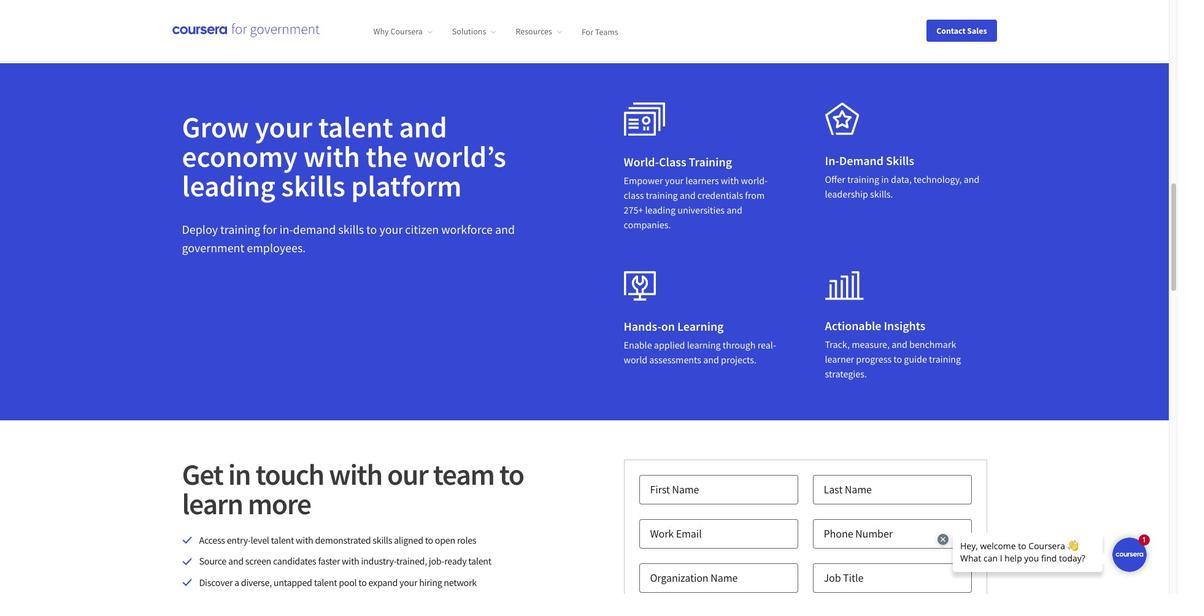 Task type: locate. For each thing, give the bounding box(es) containing it.
contact sales button
[[927, 19, 997, 41]]

platform
[[351, 168, 462, 204]]

to right team
[[499, 456, 524, 493]]

deploy
[[182, 222, 218, 237]]

learners
[[686, 174, 719, 187]]

world-
[[624, 154, 659, 169]]

training inside in-demand skills offer training in data, technology, and leadership skills.
[[847, 173, 879, 185]]

and
[[399, 109, 447, 145], [964, 173, 980, 185], [680, 189, 696, 201], [727, 204, 742, 216], [495, 222, 515, 237], [892, 338, 907, 350], [703, 353, 719, 366], [228, 555, 243, 567]]

0 horizontal spatial in
[[228, 456, 251, 493]]

learner
[[825, 353, 854, 365]]

benchmark
[[909, 338, 956, 350]]

training down the demand
[[847, 173, 879, 185]]

2 vertical spatial skills
[[373, 534, 392, 546]]

talent inside grow your talent and economy with the world's leading skills platform
[[318, 109, 393, 145]]

1 horizontal spatial name
[[711, 571, 738, 585]]

leading inside grow your talent and economy with the world's leading skills platform
[[182, 168, 275, 204]]

insights
[[884, 318, 926, 333]]

access
[[199, 534, 225, 546]]

name right last
[[845, 482, 872, 496]]

with left the
[[303, 138, 360, 175]]

world-class content image
[[624, 102, 665, 136]]

job
[[824, 571, 841, 585]]

training left for
[[220, 222, 260, 237]]

demand
[[839, 153, 884, 168]]

with left our
[[329, 456, 382, 493]]

coursera for government image
[[172, 23, 319, 38]]

why coursera
[[373, 26, 423, 37]]

skills inside deploy training for in-demand skills to your citizen workforce and government employees.
[[338, 222, 364, 237]]

solutions
[[452, 26, 486, 37]]

for teams link
[[582, 26, 618, 37]]

leading up companies.
[[645, 204, 676, 216]]

empower
[[624, 174, 663, 187]]

diverse,
[[241, 576, 272, 588]]

leading up deploy
[[182, 168, 275, 204]]

and up a
[[228, 555, 243, 567]]

access entry-level talent with demonstrated skills aligned to open roles
[[199, 534, 476, 546]]

to for discover a diverse, untapped talent pool to expand your hiring network
[[359, 576, 367, 588]]

to left open
[[425, 534, 433, 546]]

job title
[[824, 571, 864, 585]]

entry-
[[227, 534, 251, 546]]

to inside 'get in touch with our team to learn more'
[[499, 456, 524, 493]]

skills
[[281, 168, 345, 204], [338, 222, 364, 237], [373, 534, 392, 546]]

demonstrated
[[315, 534, 371, 546]]

work
[[650, 527, 674, 541]]

training
[[847, 173, 879, 185], [646, 189, 678, 201], [220, 222, 260, 237], [929, 353, 961, 365]]

0 horizontal spatial leading
[[182, 168, 275, 204]]

Job Title text field
[[813, 563, 972, 593]]

training inside actionable insights track, measure, and benchmark learner progress to guide training strategies.
[[929, 353, 961, 365]]

to left citizen
[[366, 222, 377, 237]]

discover a diverse, untapped talent pool to expand your hiring network
[[199, 576, 477, 588]]

1 vertical spatial skills
[[338, 222, 364, 237]]

0 horizontal spatial name
[[672, 482, 699, 496]]

and down credentials
[[727, 204, 742, 216]]

email
[[676, 527, 702, 541]]

organization name
[[650, 571, 738, 585]]

hands-on learning enable applied learning through real- world assessments and projects.
[[624, 318, 776, 366]]

enable
[[624, 339, 652, 351]]

skills right demand
[[338, 222, 364, 237]]

and right "technology,"
[[964, 173, 980, 185]]

Phone Number telephone field
[[813, 519, 972, 549]]

strategies.
[[825, 368, 867, 380]]

2 horizontal spatial name
[[845, 482, 872, 496]]

skills up demand
[[281, 168, 345, 204]]

and up the 'platform' on the left of the page
[[399, 109, 447, 145]]

trained,
[[396, 555, 427, 567]]

class
[[659, 154, 686, 169]]

talent
[[318, 109, 393, 145], [271, 534, 294, 546], [468, 555, 491, 567], [314, 576, 337, 588]]

1 vertical spatial in
[[228, 456, 251, 493]]

leadership
[[825, 188, 868, 200]]

actionable insights image
[[825, 271, 864, 300]]

in-
[[280, 222, 293, 237]]

progress
[[856, 353, 892, 365]]

name down work email email field
[[711, 571, 738, 585]]

1 horizontal spatial in
[[881, 173, 889, 185]]

to
[[366, 222, 377, 237], [894, 353, 902, 365], [499, 456, 524, 493], [425, 534, 433, 546], [359, 576, 367, 588]]

leading
[[182, 168, 275, 204], [645, 204, 676, 216]]

to right "pool"
[[359, 576, 367, 588]]

0 vertical spatial in
[[881, 173, 889, 185]]

in right get
[[228, 456, 251, 493]]

Organization Name text field
[[639, 563, 798, 593]]

to inside actionable insights track, measure, and benchmark learner progress to guide training strategies.
[[894, 353, 902, 365]]

and right the workforce
[[495, 222, 515, 237]]

government
[[182, 240, 244, 255]]

in
[[881, 173, 889, 185], [228, 456, 251, 493]]

economy
[[182, 138, 298, 175]]

name
[[672, 482, 699, 496], [845, 482, 872, 496], [711, 571, 738, 585]]

your
[[255, 109, 312, 145], [665, 174, 684, 187], [379, 222, 403, 237], [400, 576, 417, 588]]

name for last name
[[845, 482, 872, 496]]

track,
[[825, 338, 850, 350]]

actionable
[[825, 318, 881, 333]]

phone number
[[824, 527, 893, 541]]

organization
[[650, 571, 709, 585]]

with up "pool"
[[342, 555, 359, 567]]

with up credentials
[[721, 174, 739, 187]]

1 horizontal spatial leading
[[645, 204, 676, 216]]

universities
[[678, 204, 725, 216]]

discover
[[199, 576, 233, 588]]

contact
[[937, 25, 966, 36]]

first
[[650, 482, 670, 496]]

leading inside 'world-class training empower your learners with world- class training and credentials from 275+ leading universities and companies.'
[[645, 204, 676, 216]]

with inside 'world-class training empower your learners with world- class training and credentials from 275+ leading universities and companies.'
[[721, 174, 739, 187]]

0 vertical spatial skills
[[281, 168, 345, 204]]

training down "benchmark" at the right of the page
[[929, 353, 961, 365]]

job-
[[429, 555, 444, 567]]

with
[[303, 138, 360, 175], [721, 174, 739, 187], [329, 456, 382, 493], [296, 534, 313, 546], [342, 555, 359, 567]]

training
[[689, 154, 732, 169]]

skills up industry-
[[373, 534, 392, 546]]

name right first
[[672, 482, 699, 496]]

275+
[[624, 204, 643, 216]]

First Name text field
[[639, 475, 798, 504]]

training down empower
[[646, 189, 678, 201]]

to inside deploy training for in-demand skills to your citizen workforce and government employees.
[[366, 222, 377, 237]]

level
[[251, 534, 269, 546]]

demand
[[293, 222, 336, 237]]

with inside 'get in touch with our team to learn more'
[[329, 456, 382, 493]]

to left guide
[[894, 353, 902, 365]]

number
[[855, 527, 893, 541]]

and down learning
[[703, 353, 719, 366]]

in up skills. at the top right of page
[[881, 173, 889, 185]]

more
[[248, 485, 311, 522]]

measure,
[[852, 338, 890, 350]]

in-
[[825, 153, 839, 168]]

and down insights
[[892, 338, 907, 350]]

actionable insights track, measure, and benchmark learner progress to guide training strategies.
[[825, 318, 961, 380]]

projects.
[[721, 353, 757, 366]]

in inside 'get in touch with our team to learn more'
[[228, 456, 251, 493]]

training inside 'world-class training empower your learners with world- class training and credentials from 275+ leading universities and companies.'
[[646, 189, 678, 201]]

and inside hands-on learning enable applied learning through real- world assessments and projects.
[[703, 353, 719, 366]]



Task type: vqa. For each thing, say whether or not it's contained in the screenshot.
m to the right
no



Task type: describe. For each thing, give the bounding box(es) containing it.
to for get in touch with our team to learn more
[[499, 456, 524, 493]]

through
[[723, 339, 756, 351]]

in inside in-demand skills offer training in data, technology, and leadership skills.
[[881, 173, 889, 185]]

industry-
[[361, 555, 396, 567]]

companies.
[[624, 218, 671, 231]]

our
[[387, 456, 428, 493]]

resources link
[[516, 26, 562, 37]]

contact sales
[[937, 25, 987, 36]]

team
[[433, 456, 494, 493]]

expand
[[368, 576, 398, 588]]

guide
[[904, 353, 927, 365]]

learn
[[182, 485, 243, 522]]

technology,
[[914, 173, 962, 185]]

get in touch with our team to learn more
[[182, 456, 524, 522]]

roles
[[457, 534, 476, 546]]

ready
[[444, 555, 467, 567]]

learning
[[677, 318, 724, 334]]

for
[[263, 222, 277, 237]]

your inside deploy training for in-demand skills to your citizen workforce and government employees.
[[379, 222, 403, 237]]

class
[[624, 189, 644, 201]]

to for deploy training for in-demand skills to your citizen workforce and government employees.
[[366, 222, 377, 237]]

training inside deploy training for in-demand skills to your citizen workforce and government employees.
[[220, 222, 260, 237]]

workforce
[[441, 222, 493, 237]]

name for first name
[[672, 482, 699, 496]]

with inside grow your talent and economy with the world's leading skills platform
[[303, 138, 360, 175]]

grow your talent and economy with the world's leading skills platform
[[182, 109, 506, 204]]

touch
[[256, 456, 324, 493]]

teams
[[595, 26, 618, 37]]

aligned
[[394, 534, 423, 546]]

and inside deploy training for in-demand skills to your citizen workforce and government employees.
[[495, 222, 515, 237]]

deploy training for in-demand skills to your citizen workforce and government employees.
[[182, 222, 515, 255]]

last name
[[824, 482, 872, 496]]

and up universities
[[680, 189, 696, 201]]

world
[[624, 353, 647, 366]]

untapped
[[274, 576, 312, 588]]

master new skills image
[[624, 271, 656, 301]]

skills
[[886, 153, 914, 168]]

learning
[[687, 339, 721, 351]]

for teams
[[582, 26, 618, 37]]

network
[[444, 576, 477, 588]]

sales
[[967, 25, 987, 36]]

solutions link
[[452, 26, 496, 37]]

screen
[[245, 555, 271, 567]]

title
[[843, 571, 864, 585]]

with up candidates
[[296, 534, 313, 546]]

world-
[[741, 174, 768, 187]]

why
[[373, 26, 389, 37]]

name for organization name
[[711, 571, 738, 585]]

data,
[[891, 173, 912, 185]]

and inside in-demand skills offer training in data, technology, and leadership skills.
[[964, 173, 980, 185]]

source and screen candidates faster with industry-trained, job-ready talent
[[199, 555, 491, 567]]

pool
[[339, 576, 357, 588]]

first name
[[650, 482, 699, 496]]

skills.
[[870, 188, 893, 200]]

and inside grow your talent and economy with the world's leading skills platform
[[399, 109, 447, 145]]

applied
[[654, 339, 685, 351]]

source
[[199, 555, 226, 567]]

coursera
[[391, 26, 423, 37]]

employees.
[[247, 240, 306, 255]]

get
[[182, 456, 223, 493]]

faster
[[318, 555, 340, 567]]

your inside 'world-class training empower your learners with world- class training and credentials from 275+ leading universities and companies.'
[[665, 174, 684, 187]]

last
[[824, 482, 843, 496]]

hiring
[[419, 576, 442, 588]]

citizen
[[405, 222, 439, 237]]

grow
[[182, 109, 249, 145]]

the
[[366, 138, 408, 175]]

skills inside grow your talent and economy with the world's leading skills platform
[[281, 168, 345, 204]]

Work Email email field
[[639, 519, 798, 549]]

work email
[[650, 527, 702, 541]]

a
[[234, 576, 239, 588]]

world's
[[413, 138, 506, 175]]

and inside actionable insights track, measure, and benchmark learner progress to guide training strategies.
[[892, 338, 907, 350]]

Last Name text field
[[813, 475, 972, 504]]

for
[[582, 26, 593, 37]]

in-demand skills image
[[825, 102, 859, 135]]

real-
[[758, 339, 776, 351]]

hands-
[[624, 318, 661, 334]]

why coursera link
[[373, 26, 433, 37]]

your inside grow your talent and economy with the world's leading skills platform
[[255, 109, 312, 145]]

resources
[[516, 26, 552, 37]]

offer
[[825, 173, 845, 185]]

assessments
[[649, 353, 701, 366]]

from
[[745, 189, 765, 201]]

open
[[435, 534, 455, 546]]



